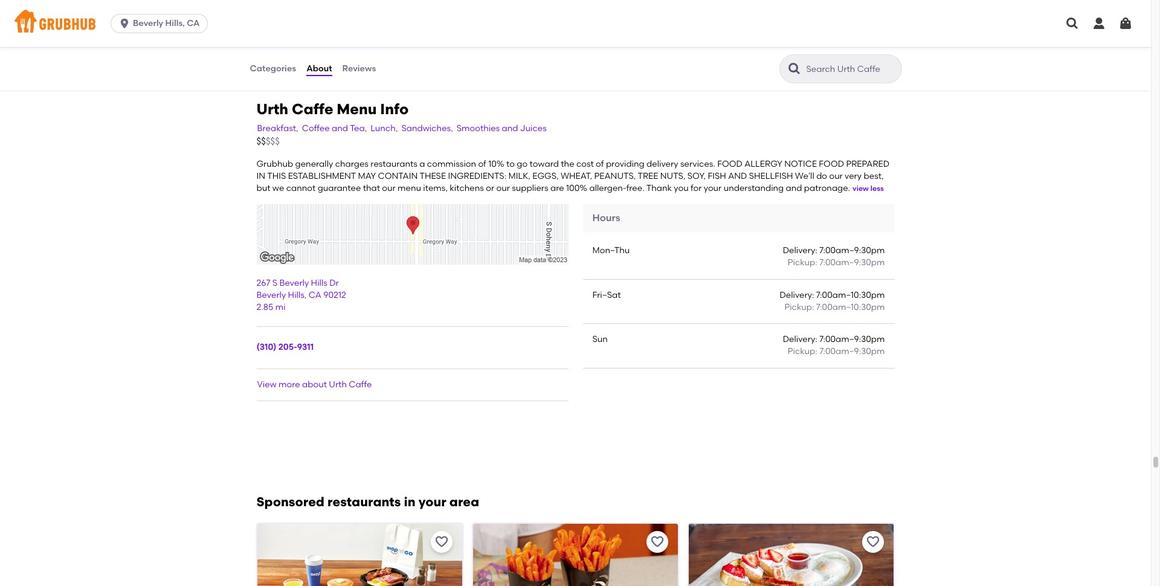 Task type: describe. For each thing, give the bounding box(es) containing it.
save this restaurant button for ihop logo
[[431, 531, 453, 553]]

save this restaurant image
[[435, 535, 449, 549]]

menu
[[337, 101, 377, 118]]

pickup: for sun
[[788, 347, 818, 357]]

providing
[[606, 159, 645, 169]]

cost
[[577, 159, 594, 169]]

generally
[[295, 159, 333, 169]]

notice
[[785, 159, 817, 169]]

delivery: for mon–thu
[[783, 245, 818, 256]]

90212
[[324, 290, 346, 300]]

shellfish
[[749, 171, 793, 181]]

but
[[257, 183, 271, 194]]

go
[[517, 159, 528, 169]]

categories button
[[249, 47, 297, 91]]

0 horizontal spatial and
[[332, 123, 348, 133]]

2 horizontal spatial our
[[830, 171, 843, 181]]

milk,
[[509, 171, 531, 181]]

view
[[853, 184, 869, 193]]

about button
[[306, 47, 333, 91]]

tea,
[[350, 123, 367, 133]]

reviews
[[343, 63, 376, 74]]

taco bell logo image
[[473, 524, 678, 586]]

charges
[[335, 159, 369, 169]]

9311
[[297, 342, 314, 353]]

save this restaurant button for lazy daisy cafe logo
[[863, 531, 885, 553]]

commission
[[427, 159, 476, 169]]

view less
[[853, 184, 884, 193]]

2 of from the left
[[596, 159, 604, 169]]

delivery: 7:00am–10:30pm
[[780, 290, 885, 300]]

7:00am–10:30pm for delivery: 7:00am–10:30pm
[[817, 290, 885, 300]]

0 horizontal spatial caffe
[[292, 101, 333, 118]]

ihop logo image
[[257, 524, 462, 586]]

1 vertical spatial caffe
[[349, 379, 372, 390]]

area
[[450, 494, 479, 510]]

view more about urth caffe
[[257, 379, 372, 390]]

in
[[257, 171, 265, 181]]

fri–sat
[[593, 290, 621, 300]]

and
[[729, 171, 747, 181]]

allergy
[[745, 159, 783, 169]]

pickup: 7:00am–9:30pm for sun
[[788, 347, 885, 357]]

1 of from the left
[[478, 159, 487, 169]]

sun
[[593, 334, 608, 345]]

0 horizontal spatial hills
[[288, 290, 305, 300]]

2.85
[[257, 302, 273, 313]]

$$$$$
[[257, 136, 280, 147]]

7:00am–10:30pm for pickup: 7:00am–10:30pm
[[817, 302, 885, 312]]

(310)
[[257, 342, 277, 353]]

fish
[[708, 171, 726, 181]]

search icon image
[[787, 62, 802, 76]]

you
[[674, 183, 689, 194]]

we'll
[[795, 171, 815, 181]]

100%
[[566, 183, 588, 194]]

menu
[[398, 183, 421, 194]]

1 horizontal spatial and
[[502, 123, 518, 133]]

do
[[817, 171, 828, 181]]

beverly hills, ca button
[[111, 14, 212, 33]]

are
[[551, 183, 564, 194]]

wheat,
[[561, 171, 593, 181]]

your inside delivery services. food allergy notice  food prepared in this establishment may contain these ingredients:  milk, eggs, wheat, peanuts, tree nuts, soy, fish and shellfish  we'll do our very best, but we cannot guarantee that our menu items, kitchens or our suppliers are 100% allergen-free.  thank you for your understanding and patronage.
[[704, 183, 722, 194]]

breakfast, button
[[257, 122, 299, 135]]

267
[[257, 278, 270, 288]]

view
[[257, 379, 277, 390]]

tree
[[638, 171, 659, 181]]

reviews button
[[342, 47, 377, 91]]

mon–thu
[[593, 245, 630, 256]]

ca inside button
[[187, 18, 200, 28]]

267 s beverly hills dr beverly hills , ca 90212 2.85 mi
[[257, 278, 346, 313]]

a
[[420, 159, 425, 169]]

more
[[279, 379, 300, 390]]

toward
[[530, 159, 559, 169]]

pickup: for fri–sat
[[785, 302, 815, 312]]

soy,
[[688, 171, 706, 181]]

breakfast,
[[257, 123, 298, 133]]

view less button
[[853, 184, 884, 194]]

these
[[420, 171, 446, 181]]

Search Urth Caffe search field
[[806, 63, 898, 75]]

contain
[[378, 171, 418, 181]]

3 7:00am–9:30pm from the top
[[820, 334, 885, 345]]

sponsored
[[257, 494, 325, 510]]

hours
[[593, 212, 621, 224]]

understanding
[[724, 183, 784, 194]]

in
[[404, 494, 416, 510]]

2 7:00am–9:30pm from the top
[[820, 258, 885, 268]]

0 horizontal spatial our
[[382, 183, 396, 194]]

beverly inside button
[[133, 18, 163, 28]]

2 svg image from the left
[[1119, 16, 1133, 31]]

pickup: 7:00am–9:30pm for mon–thu
[[788, 258, 885, 268]]

1 vertical spatial your
[[419, 494, 447, 510]]

thank
[[647, 183, 672, 194]]

delivery: for fri–sat
[[780, 290, 815, 300]]

$$
[[257, 136, 266, 147]]

coffee
[[302, 123, 330, 133]]

ingredients:
[[448, 171, 507, 181]]

beverly hills, ca
[[133, 18, 200, 28]]

peanuts,
[[595, 171, 636, 181]]

sandwiches, button
[[401, 122, 454, 135]]

guarantee
[[318, 183, 361, 194]]

dr
[[330, 278, 339, 288]]

about
[[307, 63, 332, 74]]

that
[[363, 183, 380, 194]]

delivery services. food allergy notice  food prepared in this establishment may contain these ingredients:  milk, eggs, wheat, peanuts, tree nuts, soy, fish and shellfish  we'll do our very best, but we cannot guarantee that our menu items, kitchens or our suppliers are 100% allergen-free.  thank you for your understanding and patronage.
[[257, 159, 890, 194]]



Task type: locate. For each thing, give the bounding box(es) containing it.
tab
[[245, 38, 330, 69]]

2 vertical spatial beverly
[[257, 290, 286, 300]]

delivery: 7:00am–9:30pm up delivery: 7:00am–10:30pm
[[783, 245, 885, 256]]

(310) 205-9311
[[257, 342, 314, 353]]

ca
[[187, 18, 200, 28], [309, 290, 322, 300]]

and
[[332, 123, 348, 133], [502, 123, 518, 133], [786, 183, 803, 194]]

0 vertical spatial urth
[[257, 101, 288, 118]]

4 7:00am–9:30pm from the top
[[820, 347, 885, 357]]

juices
[[520, 123, 547, 133]]

pickup: 7:00am–9:30pm down the pickup: 7:00am–10:30pm
[[788, 347, 885, 357]]

ca right hills,
[[187, 18, 200, 28]]

1 horizontal spatial hills
[[311, 278, 328, 288]]

1 horizontal spatial your
[[704, 183, 722, 194]]

7:00am–10:30pm down delivery: 7:00am–10:30pm
[[817, 302, 885, 312]]

our down contain
[[382, 183, 396, 194]]

1 vertical spatial restaurants
[[328, 494, 401, 510]]

1 vertical spatial hills
[[288, 290, 305, 300]]

grubhub generally charges restaurants a commission of 10% to go toward the cost of providing
[[257, 159, 645, 169]]

free.
[[627, 183, 645, 194]]

pickup: down delivery: 7:00am–10:30pm
[[785, 302, 815, 312]]

pickup: down the pickup: 7:00am–10:30pm
[[788, 347, 818, 357]]

0 vertical spatial your
[[704, 183, 722, 194]]

smoothies
[[457, 123, 500, 133]]

2 vertical spatial delivery:
[[783, 334, 818, 345]]

0 vertical spatial restaurants
[[371, 159, 418, 169]]

services.
[[681, 159, 716, 169]]

1 vertical spatial delivery:
[[780, 290, 815, 300]]

about
[[302, 379, 327, 390]]

hills
[[311, 278, 328, 288], [288, 290, 305, 300]]

patronage.
[[805, 183, 851, 194]]

our right or
[[497, 183, 510, 194]]

info
[[380, 101, 409, 118]]

2 food from the left
[[819, 159, 845, 169]]

delivery: 7:00am–9:30pm down the pickup: 7:00am–10:30pm
[[783, 334, 885, 345]]

and inside delivery services. food allergy notice  food prepared in this establishment may contain these ingredients:  milk, eggs, wheat, peanuts, tree nuts, soy, fish and shellfish  we'll do our very best, but we cannot guarantee that our menu items, kitchens or our suppliers are 100% allergen-free.  thank you for your understanding and patronage.
[[786, 183, 803, 194]]

prepared
[[847, 159, 890, 169]]

urth right about
[[329, 379, 347, 390]]

1 horizontal spatial urth
[[329, 379, 347, 390]]

and left "tea,"
[[332, 123, 348, 133]]

svg image inside "beverly hills, ca" button
[[119, 18, 131, 30]]

your right in
[[419, 494, 447, 510]]

1 horizontal spatial ca
[[309, 290, 322, 300]]

0 horizontal spatial save this restaurant image
[[651, 535, 665, 549]]

lazy daisy cafe logo image
[[689, 524, 894, 586]]

save this restaurant button for taco bell logo
[[647, 531, 669, 553]]

ca inside 267 s beverly hills dr beverly hills , ca 90212 2.85 mi
[[309, 290, 322, 300]]

(310) 205-9311 button
[[257, 342, 314, 354]]

your
[[704, 183, 722, 194], [419, 494, 447, 510]]

save this restaurant image for save this restaurant "button" corresponding to lazy daisy cafe logo
[[867, 535, 881, 549]]

pickup: up delivery: 7:00am–10:30pm
[[788, 258, 818, 268]]

0 horizontal spatial svg image
[[1092, 16, 1107, 31]]

kitchens
[[450, 183, 484, 194]]

this
[[267, 171, 286, 181]]

1 horizontal spatial of
[[596, 159, 604, 169]]

2 horizontal spatial save this restaurant button
[[863, 531, 885, 553]]

cannot
[[286, 183, 316, 194]]

food up 'and'
[[718, 159, 743, 169]]

1 vertical spatial pickup: 7:00am–9:30pm
[[788, 347, 885, 357]]

1 vertical spatial beverly
[[280, 278, 309, 288]]

1 vertical spatial 7:00am–10:30pm
[[817, 302, 885, 312]]

svg image
[[1066, 16, 1080, 31], [119, 18, 131, 30]]

1 vertical spatial urth
[[329, 379, 347, 390]]

7:00am–10:30pm up the pickup: 7:00am–10:30pm
[[817, 290, 885, 300]]

2 7:00am–10:30pm from the top
[[817, 302, 885, 312]]

pickup: 7:00am–10:30pm
[[785, 302, 885, 312]]

may
[[358, 171, 376, 181]]

pickup: for mon–thu
[[788, 258, 818, 268]]

smoothies and juices button
[[456, 122, 548, 135]]

beverly
[[133, 18, 163, 28], [280, 278, 309, 288], [257, 290, 286, 300]]

0 vertical spatial pickup: 7:00am–9:30pm
[[788, 258, 885, 268]]

allergen-
[[590, 183, 627, 194]]

categories
[[250, 63, 296, 74]]

we
[[273, 183, 284, 194]]

0 vertical spatial beverly
[[133, 18, 163, 28]]

10%
[[489, 159, 505, 169]]

urth up breakfast,
[[257, 101, 288, 118]]

svg image
[[1092, 16, 1107, 31], [1119, 16, 1133, 31]]

2 vertical spatial pickup:
[[788, 347, 818, 357]]

1 save this restaurant button from the left
[[431, 531, 453, 553]]

3 save this restaurant button from the left
[[863, 531, 885, 553]]

0 vertical spatial ca
[[187, 18, 200, 28]]

pickup:
[[788, 258, 818, 268], [785, 302, 815, 312], [788, 347, 818, 357]]

1 vertical spatial delivery: 7:00am–9:30pm
[[783, 334, 885, 345]]

restaurants left in
[[328, 494, 401, 510]]

caffe right about
[[349, 379, 372, 390]]

1 7:00am–10:30pm from the top
[[817, 290, 885, 300]]

save this restaurant button
[[431, 531, 453, 553], [647, 531, 669, 553], [863, 531, 885, 553]]

food
[[718, 159, 743, 169], [819, 159, 845, 169]]

breakfast, coffee and tea, lunch, sandwiches, smoothies and juices
[[257, 123, 547, 133]]

for
[[691, 183, 702, 194]]

1 horizontal spatial caffe
[[349, 379, 372, 390]]

0 vertical spatial 7:00am–10:30pm
[[817, 290, 885, 300]]

0 horizontal spatial your
[[419, 494, 447, 510]]

1 delivery: 7:00am–9:30pm from the top
[[783, 245, 885, 256]]

205-
[[279, 342, 297, 353]]

best,
[[864, 171, 884, 181]]

beverly up ,
[[280, 278, 309, 288]]

delivery: 7:00am–9:30pm for sun
[[783, 334, 885, 345]]

lunch, button
[[370, 122, 399, 135]]

2 pickup: 7:00am–9:30pm from the top
[[788, 347, 885, 357]]

delivery: up the pickup: 7:00am–10:30pm
[[780, 290, 815, 300]]

1 horizontal spatial svg image
[[1066, 16, 1080, 31]]

s
[[273, 278, 278, 288]]

less
[[871, 184, 884, 193]]

0 vertical spatial delivery:
[[783, 245, 818, 256]]

caffe
[[292, 101, 333, 118], [349, 379, 372, 390]]

1 food from the left
[[718, 159, 743, 169]]

establishment
[[288, 171, 356, 181]]

0 horizontal spatial urth
[[257, 101, 288, 118]]

our
[[830, 171, 843, 181], [382, 183, 396, 194], [497, 183, 510, 194]]

0 horizontal spatial food
[[718, 159, 743, 169]]

1 7:00am–9:30pm from the top
[[820, 245, 885, 256]]

0 vertical spatial pickup:
[[788, 258, 818, 268]]

save this restaurant image for taco bell logo save this restaurant "button"
[[651, 535, 665, 549]]

of
[[478, 159, 487, 169], [596, 159, 604, 169]]

our right do
[[830, 171, 843, 181]]

of up ingredients:
[[478, 159, 487, 169]]

pickup: 7:00am–9:30pm up delivery: 7:00am–10:30pm
[[788, 258, 885, 268]]

food up do
[[819, 159, 845, 169]]

delivery: 7:00am–9:30pm for mon–thu
[[783, 245, 885, 256]]

1 pickup: 7:00am–9:30pm from the top
[[788, 258, 885, 268]]

1 horizontal spatial save this restaurant button
[[647, 531, 669, 553]]

delivery:
[[783, 245, 818, 256], [780, 290, 815, 300], [783, 334, 818, 345]]

1 save this restaurant image from the left
[[651, 535, 665, 549]]

2 save this restaurant button from the left
[[647, 531, 669, 553]]

caffe up "coffee"
[[292, 101, 333, 118]]

restaurants
[[371, 159, 418, 169], [328, 494, 401, 510]]

2 horizontal spatial and
[[786, 183, 803, 194]]

very
[[845, 171, 862, 181]]

or
[[486, 183, 495, 194]]

hills,
[[165, 18, 185, 28]]

urth
[[257, 101, 288, 118], [329, 379, 347, 390]]

delivery
[[647, 159, 679, 169]]

items,
[[423, 183, 448, 194]]

1 horizontal spatial save this restaurant image
[[867, 535, 881, 549]]

save this restaurant image
[[651, 535, 665, 549], [867, 535, 881, 549]]

2 save this restaurant image from the left
[[867, 535, 881, 549]]

restaurants up contain
[[371, 159, 418, 169]]

your down fish at the top right
[[704, 183, 722, 194]]

0 horizontal spatial ca
[[187, 18, 200, 28]]

delivery: down the pickup: 7:00am–10:30pm
[[783, 334, 818, 345]]

and left juices
[[502, 123, 518, 133]]

ca right ,
[[309, 290, 322, 300]]

0 horizontal spatial of
[[478, 159, 487, 169]]

1 vertical spatial ca
[[309, 290, 322, 300]]

0 vertical spatial delivery: 7:00am–9:30pm
[[783, 245, 885, 256]]

beverly down s
[[257, 290, 286, 300]]

2 delivery: 7:00am–9:30pm from the top
[[783, 334, 885, 345]]

1 vertical spatial pickup:
[[785, 302, 815, 312]]

the
[[561, 159, 575, 169]]

nuts,
[[661, 171, 686, 181]]

urth caffe menu info
[[257, 101, 409, 118]]

0 vertical spatial hills
[[311, 278, 328, 288]]

mi
[[276, 302, 286, 313]]

delivery: for sun
[[783, 334, 818, 345]]

and down we'll
[[786, 183, 803, 194]]

0 vertical spatial caffe
[[292, 101, 333, 118]]

1 horizontal spatial food
[[819, 159, 845, 169]]

main navigation navigation
[[0, 0, 1152, 47]]

to
[[507, 159, 515, 169]]

1 horizontal spatial svg image
[[1119, 16, 1133, 31]]

beverly left hills,
[[133, 18, 163, 28]]

of right cost
[[596, 159, 604, 169]]

coffee and tea, button
[[301, 122, 368, 135]]

eggs,
[[533, 171, 559, 181]]

1 svg image from the left
[[1092, 16, 1107, 31]]

delivery: up delivery: 7:00am–10:30pm
[[783, 245, 818, 256]]

1 horizontal spatial our
[[497, 183, 510, 194]]

0 horizontal spatial svg image
[[119, 18, 131, 30]]

0 horizontal spatial save this restaurant button
[[431, 531, 453, 553]]

,
[[305, 290, 307, 300]]



Task type: vqa. For each thing, say whether or not it's contained in the screenshot.


